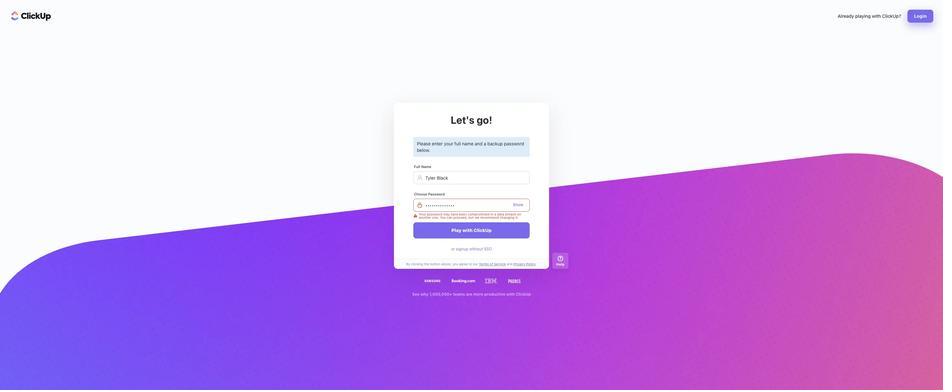 Task type: vqa. For each thing, say whether or not it's contained in the screenshot.
breach
yes



Task type: describe. For each thing, give the bounding box(es) containing it.
go!
[[477, 114, 492, 126]]

enter
[[432, 141, 443, 146]]

please enter your full name and a backup password below.
[[417, 141, 524, 153]]

and inside please enter your full name and a backup password below.
[[475, 141, 483, 146]]

been
[[459, 212, 467, 216]]

or signup without sso
[[451, 247, 492, 252]]

or signup without sso link
[[451, 247, 492, 252]]

login link
[[908, 10, 934, 23]]

you
[[440, 216, 446, 220]]

see
[[412, 292, 420, 297]]

full
[[455, 141, 461, 146]]

clickup - home image
[[11, 11, 51, 21]]

a inside your password may have been compromised in a data breach on another site. you can proceed, but we recommend changing it.
[[494, 212, 496, 216]]

policy
[[526, 262, 536, 266]]

proceed,
[[453, 216, 468, 220]]

2 horizontal spatial with
[[872, 13, 881, 19]]

let's
[[451, 114, 475, 126]]

with inside 'play with clickup' button
[[463, 228, 473, 233]]

terms of service link
[[478, 262, 507, 267]]

full name
[[414, 165, 431, 169]]

button
[[430, 262, 440, 266]]

clicking
[[411, 262, 423, 266]]

playing
[[855, 13, 871, 19]]

backup
[[488, 141, 503, 146]]

teams
[[453, 292, 465, 297]]

why
[[421, 292, 429, 297]]

productive
[[484, 292, 505, 297]]

password inside your password may have been compromised in a data breach on another site. you can proceed, but we recommend changing it.
[[427, 212, 442, 216]]

help
[[556, 262, 565, 266]]

your
[[444, 141, 453, 146]]

changing
[[500, 216, 515, 220]]

you
[[453, 262, 458, 266]]

signup
[[456, 247, 468, 252]]

clickup?
[[882, 13, 901, 19]]

1 horizontal spatial with
[[506, 292, 515, 297]]

your password may have been compromised in a data breach on another site. you can proceed, but we recommend changing it.
[[419, 212, 521, 220]]

choose
[[414, 192, 427, 196]]

play with clickup button
[[413, 222, 530, 239]]

Choose Password password field
[[413, 199, 530, 212]]

name
[[462, 141, 474, 146]]

privacy
[[514, 262, 525, 266]]

below.
[[417, 147, 430, 153]]

password
[[428, 192, 445, 196]]

choose password
[[414, 192, 445, 196]]

1 vertical spatial and
[[507, 262, 513, 266]]

play
[[452, 228, 462, 233]]

our
[[473, 262, 478, 266]]

to
[[469, 262, 472, 266]]



Task type: locate. For each thing, give the bounding box(es) containing it.
let's go!
[[451, 114, 492, 126]]

name
[[421, 165, 431, 169]]

show link
[[513, 202, 523, 207]]

breach
[[505, 212, 516, 216]]

sign up element
[[413, 137, 530, 239]]

your
[[419, 212, 426, 216]]

password
[[504, 141, 524, 146], [427, 212, 442, 216]]

play with clickup
[[452, 228, 492, 233]]

1 horizontal spatial password
[[504, 141, 524, 146]]

it.
[[516, 216, 519, 220]]

without
[[469, 247, 483, 252]]

or
[[451, 247, 455, 252]]

already
[[838, 13, 854, 19]]

and
[[475, 141, 483, 146], [507, 262, 513, 266]]

clickup
[[474, 228, 492, 233], [516, 292, 531, 297]]

terms
[[479, 262, 489, 266]]

0 horizontal spatial and
[[475, 141, 483, 146]]

and right name
[[475, 141, 483, 146]]

0 vertical spatial with
[[872, 13, 881, 19]]

may
[[443, 212, 450, 216]]

1 horizontal spatial and
[[507, 262, 513, 266]]

0 horizontal spatial clickup
[[474, 228, 492, 233]]

see why 1,000,000+ teams are more productive with clickup
[[412, 292, 531, 297]]

clickup inside button
[[474, 228, 492, 233]]

.
[[536, 262, 537, 266]]

have
[[451, 212, 458, 216]]

site.
[[432, 216, 439, 220]]

sso
[[484, 247, 492, 252]]

password inside please enter your full name and a backup password below.
[[504, 141, 524, 146]]

agree
[[459, 262, 468, 266]]

a inside please enter your full name and a backup password below.
[[484, 141, 486, 146]]

with right productive
[[506, 292, 515, 297]]

clickup down we
[[474, 228, 492, 233]]

show
[[513, 202, 523, 207]]

0 vertical spatial a
[[484, 141, 486, 146]]

1 vertical spatial a
[[494, 212, 496, 216]]

service
[[494, 262, 506, 266]]

can
[[447, 216, 453, 220]]

login
[[914, 13, 927, 19]]

0 vertical spatial clickup
[[474, 228, 492, 233]]

password left may
[[427, 212, 442, 216]]

password right backup at the right
[[504, 141, 524, 146]]

are
[[466, 292, 472, 297]]

1 horizontal spatial a
[[494, 212, 496, 216]]

more
[[473, 292, 483, 297]]

0 vertical spatial password
[[504, 141, 524, 146]]

the
[[424, 262, 429, 266]]

by
[[406, 262, 410, 266]]

by clicking the button above, you agree to our terms of service and privacy policy .
[[406, 262, 537, 266]]

recommend
[[480, 216, 499, 220]]

with
[[872, 13, 881, 19], [463, 228, 473, 233], [506, 292, 515, 297]]

in
[[491, 212, 494, 216]]

with right playing
[[872, 13, 881, 19]]

0 horizontal spatial with
[[463, 228, 473, 233]]

a right in
[[494, 212, 496, 216]]

we
[[475, 216, 479, 220]]

please
[[417, 141, 431, 146]]

help link
[[552, 253, 569, 269]]

full
[[414, 165, 420, 169]]

0 horizontal spatial password
[[427, 212, 442, 216]]

already playing with clickup?
[[838, 13, 901, 19]]

a left backup at the right
[[484, 141, 486, 146]]

2 vertical spatial with
[[506, 292, 515, 297]]

clickup right productive
[[516, 292, 531, 297]]

1,000,000+
[[430, 292, 452, 297]]

on
[[517, 212, 521, 216]]

0 vertical spatial and
[[475, 141, 483, 146]]

1 horizontal spatial clickup
[[516, 292, 531, 297]]

0 horizontal spatial a
[[484, 141, 486, 146]]

data
[[497, 212, 504, 216]]

another
[[419, 216, 431, 220]]

1 vertical spatial with
[[463, 228, 473, 233]]

above,
[[441, 262, 452, 266]]

1 vertical spatial clickup
[[516, 292, 531, 297]]

1 vertical spatial password
[[427, 212, 442, 216]]

privacy policy link
[[513, 262, 536, 267]]

and left privacy
[[507, 262, 513, 266]]

but
[[469, 216, 474, 220]]

a
[[484, 141, 486, 146], [494, 212, 496, 216]]

compromised
[[468, 212, 490, 216]]

with right play at left bottom
[[463, 228, 473, 233]]

of
[[490, 262, 493, 266]]



